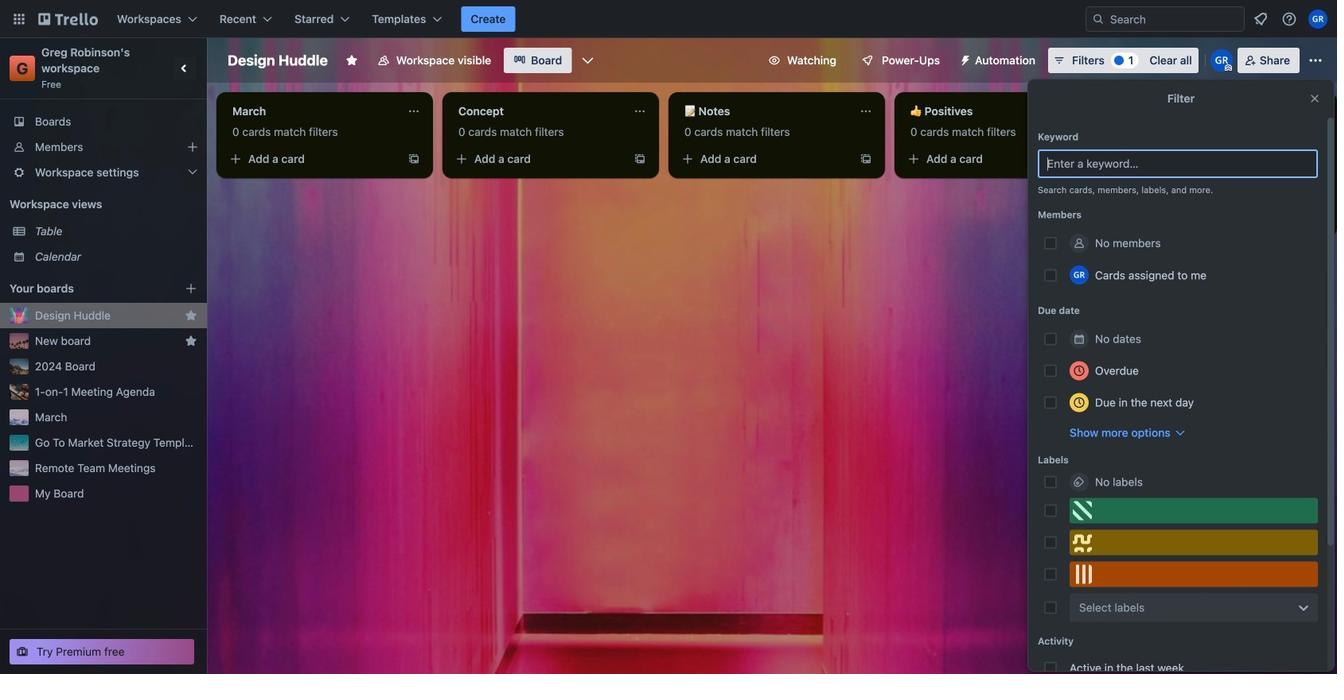Task type: locate. For each thing, give the bounding box(es) containing it.
create from template… image
[[408, 153, 420, 166], [634, 153, 646, 166], [860, 153, 872, 166]]

greg robinson (gregrobinson96) image
[[1309, 10, 1328, 29], [1210, 49, 1233, 72]]

sm image
[[953, 48, 975, 70]]

None text field
[[223, 99, 401, 124], [449, 99, 627, 124], [901, 99, 1079, 124], [223, 99, 401, 124], [449, 99, 627, 124], [901, 99, 1079, 124]]

customize views image
[[580, 53, 596, 68]]

Board name text field
[[220, 48, 336, 73]]

0 vertical spatial greg robinson (gregrobinson96) image
[[1309, 10, 1328, 29]]

1 horizontal spatial greg robinson (gregrobinson96) image
[[1309, 10, 1328, 29]]

0 vertical spatial starred icon image
[[185, 310, 197, 322]]

2 horizontal spatial create from template… image
[[860, 153, 872, 166]]

starred icon image
[[185, 310, 197, 322], [185, 335, 197, 348]]

None checkbox
[[1137, 172, 1192, 191]]

2 starred icon image from the top
[[185, 335, 197, 348]]

Search field
[[1105, 8, 1244, 30]]

0 horizontal spatial greg robinson (gregrobinson96) image
[[1210, 49, 1233, 72]]

None text field
[[675, 99, 853, 124]]

greg robinson (gregrobinson96) image right open information menu image
[[1309, 10, 1328, 29]]

color: orange, title: none element
[[1070, 562, 1318, 588]]

search image
[[1092, 13, 1105, 25]]

0 horizontal spatial create from template… image
[[408, 153, 420, 166]]

1 vertical spatial greg robinson (gregrobinson96) image
[[1210, 49, 1233, 72]]

greg robinson (gregrobinson96) image down "search" field in the top right of the page
[[1210, 49, 1233, 72]]

1 horizontal spatial create from template… image
[[634, 153, 646, 166]]

0 notifications image
[[1251, 10, 1270, 29]]

add board image
[[185, 283, 197, 295]]

Enter a keyword… text field
[[1038, 150, 1318, 178]]

create from template… image
[[1086, 153, 1098, 166]]

1 vertical spatial starred icon image
[[185, 335, 197, 348]]

workspace navigation collapse icon image
[[174, 57, 196, 80]]



Task type: describe. For each thing, give the bounding box(es) containing it.
color: green, title: none element
[[1070, 499, 1318, 524]]

1 create from template… image from the left
[[408, 153, 420, 166]]

open information menu image
[[1281, 11, 1297, 27]]

back to home image
[[38, 6, 98, 32]]

primary element
[[0, 0, 1337, 38]]

3 create from template… image from the left
[[860, 153, 872, 166]]

show menu image
[[1308, 53, 1324, 68]]

1 starred icon image from the top
[[185, 310, 197, 322]]

2 create from template… image from the left
[[634, 153, 646, 166]]

close popover image
[[1309, 92, 1321, 105]]

your boards with 8 items element
[[10, 279, 161, 298]]

color: yellow, title: none element
[[1070, 531, 1318, 556]]

star or unstar board image
[[345, 54, 358, 67]]

this member is an admin of this board. image
[[1225, 64, 1232, 72]]

greg robinson (gregrobinson96) image
[[1070, 266, 1089, 285]]



Task type: vqa. For each thing, say whether or not it's contained in the screenshot.
Calendar to the top
no



